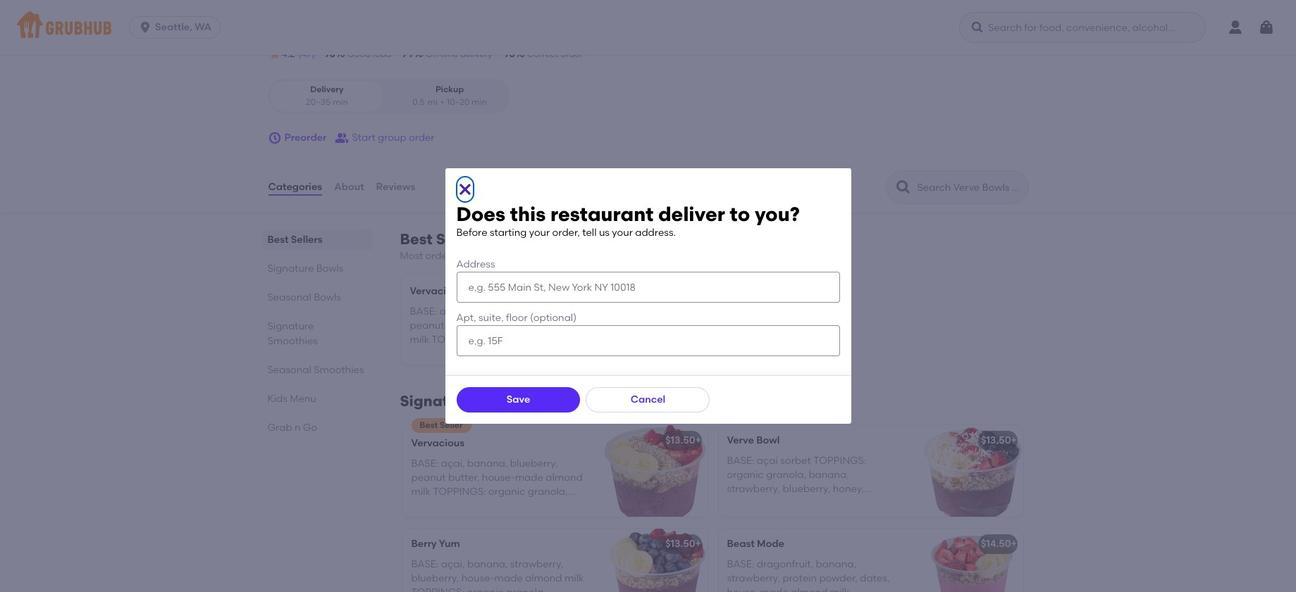 Task type: locate. For each thing, give the bounding box(es) containing it.
vervacious down best seller
[[411, 438, 464, 450]]

1 min from the left
[[333, 97, 348, 107]]

0 vertical spatial peanut
[[410, 320, 444, 332]]

0 horizontal spatial svg image
[[138, 20, 152, 35]]

min right 10–20
[[472, 97, 487, 107]]

base: down berry
[[411, 559, 439, 571]]

0 horizontal spatial min
[[333, 97, 348, 107]]

0 vertical spatial seasonal
[[267, 292, 311, 304]]

e,g. 555 Main St, New York NY 10018 search field
[[456, 272, 840, 303]]

start group order button
[[335, 125, 435, 151]]

açai, left suite,
[[440, 306, 463, 318]]

almonds
[[410, 363, 451, 375], [411, 515, 453, 527]]

seasonal smoothies
[[267, 364, 364, 376]]

açai, down yum
[[441, 559, 465, 571]]

best down categories button at the left
[[267, 234, 289, 246]]

base: for berry
[[411, 559, 439, 571]]

blueberry, right suite,
[[509, 306, 557, 318]]

good
[[347, 49, 370, 59]]

peanut left "apt,"
[[410, 320, 444, 332]]

toppings: down "apt,"
[[431, 334, 485, 346]]

seasonal up "signature smoothies"
[[267, 292, 311, 304]]

made inside base: dragonfruit, banana, strawberry, protein powder, dates, house-made almond mi
[[760, 587, 788, 593]]

people icon image
[[335, 131, 349, 145]]

delivery 20–35 min
[[306, 85, 348, 107]]

0 horizontal spatial svg image
[[267, 131, 282, 145]]

cancel
[[631, 394, 665, 406]]

1 vertical spatial svg image
[[267, 131, 282, 145]]

base: inside base: dragonfruit, banana, strawberry, protein powder, dates, house-made almond mi
[[727, 559, 754, 571]]

before
[[456, 227, 487, 239]]

2 vertical spatial bowls
[[476, 393, 520, 410]]

pickup
[[435, 85, 464, 95]]

sellers inside best sellers most ordered on grubhub
[[436, 230, 485, 248]]

base: açai, banana, blueberry, peanut butter, house-made almond milk  toppings: organic granola, banana, strawberry, crushed almonds
[[410, 306, 581, 375], [411, 458, 583, 527]]

best sellers most ordered on grubhub
[[400, 230, 523, 262]]

your down this
[[529, 227, 550, 239]]

best inside best sellers most ordered on grubhub
[[400, 230, 433, 248]]

0 vertical spatial signature bowls
[[267, 263, 344, 275]]

2 vertical spatial milk
[[564, 573, 584, 585]]

start group order
[[352, 132, 435, 144]]

signature up best seller
[[400, 393, 472, 410]]

smoothies up menu
[[314, 364, 364, 376]]

0 vertical spatial smoothies
[[267, 336, 318, 347]]

signature bowls up seasonal bowls
[[267, 263, 344, 275]]

correct order
[[527, 49, 583, 59]]

signature down best sellers
[[267, 263, 314, 275]]

verve bowl
[[727, 435, 780, 447]]

$13.50 for base: açai, banana, strawberry, blueberry, house-made almond milk toppings: organic granol
[[665, 539, 695, 551]]

bowls
[[316, 263, 344, 275], [314, 292, 341, 304], [476, 393, 520, 410]]

berry yum
[[411, 539, 460, 551]]

0 horizontal spatial signature bowls
[[267, 263, 344, 275]]

0 vertical spatial vervacious image
[[603, 274, 709, 365]]

strawberry, inside base: açai sorbet  toppings: organic granola, banana, strawberry, blueberry, honey, sweetened coconut
[[727, 484, 780, 496]]

1 vertical spatial granola,
[[766, 469, 806, 481]]

seasonal bowls
[[267, 292, 341, 304]]

0 horizontal spatial your
[[529, 227, 550, 239]]

2 seasonal from the top
[[267, 364, 311, 376]]

preorder button
[[267, 125, 327, 151]]

0 horizontal spatial order
[[409, 132, 435, 144]]

base: down best seller
[[411, 458, 439, 470]]

1 horizontal spatial min
[[472, 97, 487, 107]]

base: inside base: açai sorbet  toppings: organic granola, banana, strawberry, blueberry, honey, sweetened coconut
[[727, 455, 754, 467]]

n
[[295, 422, 301, 434]]

signature bowls up the seller
[[400, 393, 520, 410]]

toppings: down berry yum
[[411, 587, 464, 593]]

search icon image
[[895, 179, 912, 196]]

0 vertical spatial svg image
[[1258, 19, 1275, 36]]

seasonal up kids menu
[[267, 364, 311, 376]]

banana, inside base: açai, banana, strawberry, blueberry, house-made almond milk toppings: organic granol
[[467, 559, 508, 571]]

smoothies
[[267, 336, 318, 347], [314, 364, 364, 376]]

tell
[[582, 227, 597, 239]]

açai, down the seller
[[441, 458, 465, 470]]

sellers
[[436, 230, 485, 248], [291, 234, 323, 246]]

best left the seller
[[420, 421, 438, 431]]

delivery
[[460, 49, 492, 59]]

save button
[[456, 388, 580, 413]]

(optional)
[[530, 312, 577, 324]]

ordered
[[425, 250, 463, 262]]

go
[[303, 422, 317, 434]]

house-
[[481, 320, 514, 332], [482, 472, 515, 484], [461, 573, 494, 585], [727, 587, 760, 593]]

base: left "apt,"
[[410, 306, 437, 318]]

toppings: up the honey,
[[813, 455, 866, 467]]

1 vertical spatial seasonal
[[267, 364, 311, 376]]

açai,
[[440, 306, 463, 318], [441, 458, 465, 470], [441, 559, 465, 571]]

1 vertical spatial smoothies
[[314, 364, 364, 376]]

1 svg image from the left
[[138, 20, 152, 35]]

about
[[334, 181, 364, 193]]

base: inside base: açai, banana, strawberry, blueberry, house-made almond milk toppings: organic granol
[[411, 559, 439, 571]]

+ for base: açai sorbet  toppings: organic granola, banana, strawberry, blueberry, honey, sweetened coconut
[[1011, 435, 1017, 447]]

2 horizontal spatial svg image
[[1258, 19, 1275, 36]]

2 min from the left
[[472, 97, 487, 107]]

1 horizontal spatial svg image
[[456, 181, 473, 198]]

1 vertical spatial vervacious image
[[601, 426, 707, 518]]

min down "delivery"
[[333, 97, 348, 107]]

vervacious
[[410, 286, 463, 298], [411, 438, 464, 450]]

verve bowl image
[[917, 426, 1023, 518]]

banana,
[[466, 306, 506, 318], [410, 349, 450, 360], [467, 458, 508, 470], [809, 469, 849, 481], [411, 501, 452, 513], [467, 559, 508, 571], [816, 559, 856, 571]]

2 vertical spatial signature
[[400, 393, 472, 410]]

order right group
[[409, 132, 435, 144]]

$14.50 +
[[981, 539, 1017, 551]]

to
[[730, 202, 750, 226]]

almond inside base: dragonfruit, banana, strawberry, protein powder, dates, house-made almond mi
[[791, 587, 828, 593]]

bowl
[[756, 435, 780, 447]]

blueberry, inside base: açai sorbet  toppings: organic granola, banana, strawberry, blueberry, honey, sweetened coconut
[[783, 484, 830, 496]]

option group
[[267, 78, 509, 114]]

best up most
[[400, 230, 433, 248]]

blueberry, up coconut
[[783, 484, 830, 496]]

svg image
[[138, 20, 152, 35], [970, 20, 985, 35]]

suite,
[[479, 312, 504, 324]]

$13.50 for base: açai sorbet  toppings: organic granola, banana, strawberry, blueberry, honey, sweetened coconut
[[981, 435, 1011, 447]]

start
[[352, 132, 375, 144]]

butter,
[[447, 320, 478, 332], [448, 472, 480, 484]]

kids
[[267, 393, 287, 405]]

2 vertical spatial svg image
[[456, 181, 473, 198]]

strawberry, inside base: dragonfruit, banana, strawberry, protein powder, dates, house-made almond mi
[[727, 573, 780, 585]]

1 vertical spatial signature
[[267, 321, 314, 333]]

+
[[695, 435, 701, 447], [1011, 435, 1017, 447], [695, 539, 701, 551], [1011, 539, 1017, 551]]

1 horizontal spatial sellers
[[436, 230, 485, 248]]

svg image inside preorder button
[[267, 131, 282, 145]]

svg image
[[1258, 19, 1275, 36], [267, 131, 282, 145], [456, 181, 473, 198]]

e,g. 15F search field
[[456, 326, 840, 357]]

food
[[372, 49, 391, 59]]

1 horizontal spatial your
[[612, 227, 633, 239]]

almonds up berry yum
[[411, 515, 453, 527]]

sellers down categories button at the left
[[291, 234, 323, 246]]

sellers for best sellers most ordered on grubhub
[[436, 230, 485, 248]]

strawberry,
[[453, 349, 506, 360], [727, 484, 780, 496], [454, 501, 507, 513], [510, 559, 563, 571], [727, 573, 780, 585]]

1 horizontal spatial svg image
[[970, 20, 985, 35]]

on
[[426, 49, 438, 59]]

base: for beast
[[727, 559, 754, 571]]

$13.50
[[665, 435, 695, 447], [981, 435, 1011, 447], [665, 539, 695, 551]]

base:
[[410, 306, 437, 318], [727, 455, 754, 467], [411, 458, 439, 470], [411, 559, 439, 571], [727, 559, 754, 571]]

address.
[[635, 227, 676, 239]]

1 vertical spatial base: açai, banana, blueberry, peanut butter, house-made almond milk  toppings: organic granola, banana, strawberry, crushed almonds
[[411, 458, 583, 527]]

smoothies up seasonal smoothies
[[267, 336, 318, 347]]

milk
[[410, 334, 429, 346], [411, 486, 431, 498], [564, 573, 584, 585]]

1 vertical spatial milk
[[411, 486, 431, 498]]

toppings: inside base: açai sorbet  toppings: organic granola, banana, strawberry, blueberry, honey, sweetened coconut
[[813, 455, 866, 467]]

your right us
[[612, 227, 633, 239]]

sorbet
[[780, 455, 811, 467]]

butter, down the seller
[[448, 472, 480, 484]]

toppings:
[[431, 334, 485, 346], [813, 455, 866, 467], [433, 486, 486, 498], [411, 587, 464, 593]]

signature down seasonal bowls
[[267, 321, 314, 333]]

0 vertical spatial almonds
[[410, 363, 451, 375]]

2 vertical spatial açai,
[[441, 559, 465, 571]]

organic inside base: açai sorbet  toppings: organic granola, banana, strawberry, blueberry, honey, sweetened coconut
[[727, 469, 764, 481]]

1 horizontal spatial order
[[561, 49, 583, 59]]

vervacious down ordered
[[410, 286, 463, 298]]

sellers up on
[[436, 230, 485, 248]]

organic
[[487, 334, 524, 346], [727, 469, 764, 481], [488, 486, 525, 498], [467, 587, 504, 593]]

base: down beast
[[727, 559, 754, 571]]

order
[[561, 49, 583, 59], [409, 132, 435, 144]]

beast
[[727, 539, 755, 551]]

order right 'correct'
[[561, 49, 583, 59]]

coconut
[[782, 498, 821, 510]]

peanut
[[410, 320, 444, 332], [411, 472, 446, 484]]

•
[[441, 97, 444, 107]]

2 svg image from the left
[[970, 20, 985, 35]]

$13.50 + for base: açai, banana, strawberry, blueberry, house-made almond milk toppings: organic granol
[[665, 539, 701, 551]]

seasonal
[[267, 292, 311, 304], [267, 364, 311, 376]]

cancel button
[[586, 388, 710, 413]]

best seller
[[420, 421, 463, 431]]

best for best sellers most ordered on grubhub
[[400, 230, 433, 248]]

order inside button
[[409, 132, 435, 144]]

0 horizontal spatial sellers
[[291, 234, 323, 246]]

blueberry, down berry yum
[[411, 573, 459, 585]]

1 horizontal spatial signature bowls
[[400, 393, 520, 410]]

min inside pickup 0.5 mi • 10–20 min
[[472, 97, 487, 107]]

vervacious image
[[603, 274, 709, 365], [601, 426, 707, 518]]

made inside base: açai, banana, strawberry, blueberry, house-made almond milk toppings: organic granol
[[494, 573, 523, 585]]

signature bowls
[[267, 263, 344, 275], [400, 393, 520, 410]]

base: down verve
[[727, 455, 754, 467]]

butter, left suite,
[[447, 320, 478, 332]]

almonds up best seller
[[410, 363, 451, 375]]

1 vertical spatial signature bowls
[[400, 393, 520, 410]]

1 seasonal from the top
[[267, 292, 311, 304]]

reviews
[[376, 181, 415, 193]]

0 vertical spatial crushed
[[508, 349, 547, 360]]

1 vertical spatial order
[[409, 132, 435, 144]]

peanut down best seller
[[411, 472, 446, 484]]

organic inside base: açai, banana, strawberry, blueberry, house-made almond milk toppings: organic granol
[[467, 587, 504, 593]]

dragonfruit,
[[757, 559, 813, 571]]

starting
[[490, 227, 527, 239]]



Task type: vqa. For each thing, say whether or not it's contained in the screenshot.
Cheese, within the Signature Flavors GCDC's Famous Signature Flavors: Available as a Grilled Cheese, Patty Melt, or Mac & Cheese Bowl.
no



Task type: describe. For each thing, give the bounding box(es) containing it.
on time delivery
[[426, 49, 492, 59]]

sellers for best sellers
[[291, 234, 323, 246]]

us
[[599, 227, 610, 239]]

grab n go
[[267, 422, 317, 434]]

2 your from the left
[[612, 227, 633, 239]]

berry
[[411, 539, 437, 551]]

deliver
[[658, 202, 725, 226]]

pickup 0.5 mi • 10–20 min
[[412, 85, 487, 107]]

1 vertical spatial crushed
[[510, 501, 548, 513]]

seasonal for seasonal smoothies
[[267, 364, 311, 376]]

0 vertical spatial base: açai, banana, blueberry, peanut butter, house-made almond milk  toppings: organic granola, banana, strawberry, crushed almonds
[[410, 306, 581, 375]]

min inside 'delivery 20–35 min'
[[333, 97, 348, 107]]

0 vertical spatial signature
[[267, 263, 314, 275]]

does this restaurant deliver to you? before starting your order, tell us your address.
[[456, 202, 800, 239]]

strawberry, inside base: açai, banana, strawberry, blueberry, house-made almond milk toppings: organic granol
[[510, 559, 563, 571]]

delivery
[[310, 85, 344, 95]]

toppings: inside base: açai, banana, strawberry, blueberry, house-made almond milk toppings: organic granol
[[411, 587, 464, 593]]

base: for verve
[[727, 455, 754, 467]]

apt,
[[456, 312, 476, 324]]

house- inside base: dragonfruit, banana, strawberry, protein powder, dates, house-made almond mi
[[727, 587, 760, 593]]

granola, inside base: açai sorbet  toppings: organic granola, banana, strawberry, blueberry, honey, sweetened coconut
[[766, 469, 806, 481]]

group
[[378, 132, 406, 144]]

seattle, wa
[[155, 21, 211, 33]]

dates,
[[860, 573, 890, 585]]

reviews button
[[375, 162, 416, 213]]

sweetened
[[727, 498, 779, 510]]

time
[[440, 49, 458, 59]]

79
[[403, 48, 414, 60]]

best for best seller
[[420, 421, 438, 431]]

base: dragonfruit, banana, strawberry, protein powder, dates, house-made almond mi
[[727, 559, 890, 593]]

preorder
[[284, 132, 327, 144]]

toppings: up yum
[[433, 486, 486, 498]]

banana, inside base: açai sorbet  toppings: organic granola, banana, strawberry, blueberry, honey, sweetened coconut
[[809, 469, 849, 481]]

on
[[466, 250, 478, 262]]

good food
[[347, 49, 391, 59]]

grubhub
[[480, 250, 523, 262]]

signature smoothies
[[267, 321, 318, 347]]

1 vertical spatial almonds
[[411, 515, 453, 527]]

0.5
[[412, 97, 425, 107]]

seasonal for seasonal bowls
[[267, 292, 311, 304]]

smoothies for seasonal
[[314, 364, 364, 376]]

base: açai, banana, strawberry, blueberry, house-made almond milk toppings: organic granol
[[411, 559, 584, 593]]

smoothies for signature
[[267, 336, 318, 347]]

açai, inside base: açai, banana, strawberry, blueberry, house-made almond milk toppings: organic granol
[[441, 559, 465, 571]]

0 vertical spatial vervacious
[[410, 286, 463, 298]]

1 vertical spatial vervacious
[[411, 438, 464, 450]]

+ for base: dragonfruit, banana, strawberry, protein powder, dates, house-made almond mi
[[1011, 539, 1017, 551]]

base: açai sorbet  toppings: organic granola, banana, strawberry, blueberry, honey, sweetened coconut
[[727, 455, 866, 510]]

0 vertical spatial açai,
[[440, 306, 463, 318]]

1 vertical spatial butter,
[[448, 472, 480, 484]]

wa
[[195, 21, 211, 33]]

0 vertical spatial order
[[561, 49, 583, 59]]

restaurant
[[550, 202, 653, 226]]

house- inside base: açai, banana, strawberry, blueberry, house-made almond milk toppings: organic granol
[[461, 573, 494, 585]]

protein
[[783, 573, 817, 585]]

seattle,
[[155, 21, 192, 33]]

honey,
[[833, 484, 864, 496]]

address
[[456, 258, 495, 270]]

beast mode image
[[917, 529, 1023, 593]]

this
[[510, 202, 546, 226]]

best for best sellers
[[267, 234, 289, 246]]

1 vertical spatial peanut
[[411, 472, 446, 484]]

menu
[[290, 393, 316, 405]]

1 vertical spatial açai,
[[441, 458, 465, 470]]

$13.50 + for base: açai sorbet  toppings: organic granola, banana, strawberry, blueberry, honey, sweetened coconut
[[981, 435, 1017, 447]]

berry yum image
[[601, 529, 707, 593]]

1 your from the left
[[529, 227, 550, 239]]

10–20
[[447, 97, 470, 107]]

grab
[[267, 422, 292, 434]]

order,
[[552, 227, 580, 239]]

2 vertical spatial granola,
[[528, 486, 568, 498]]

banana, inside base: dragonfruit, banana, strawberry, protein powder, dates, house-made almond mi
[[816, 559, 856, 571]]

almond inside base: açai, banana, strawberry, blueberry, house-made almond milk toppings: organic granol
[[525, 573, 562, 585]]

blueberry, down save "button"
[[510, 458, 558, 470]]

mode
[[757, 539, 784, 551]]

categories
[[268, 181, 322, 193]]

0 vertical spatial granola,
[[526, 334, 566, 346]]

star icon image
[[267, 47, 282, 61]]

signature inside "signature smoothies"
[[267, 321, 314, 333]]

most
[[400, 250, 423, 262]]

svg image inside main navigation navigation
[[1258, 19, 1275, 36]]

0 vertical spatial butter,
[[447, 320, 478, 332]]

96
[[324, 48, 335, 60]]

yum
[[439, 539, 460, 551]]

beast mode
[[727, 539, 784, 551]]

0 vertical spatial bowls
[[316, 263, 344, 275]]

1 vertical spatial bowls
[[314, 292, 341, 304]]

verve
[[727, 435, 754, 447]]

you?
[[755, 202, 800, 226]]

+ for base: açai, banana, strawberry, blueberry, house-made almond milk toppings: organic granol
[[695, 539, 701, 551]]

4.2
[[282, 48, 295, 60]]

93
[[503, 48, 515, 60]]

correct
[[527, 49, 559, 59]]

açai
[[757, 455, 778, 467]]

save
[[506, 394, 530, 406]]

seattle, wa button
[[129, 16, 226, 39]]

$14.50
[[981, 539, 1011, 551]]

floor
[[506, 312, 528, 324]]

option group containing delivery 20–35 min
[[267, 78, 509, 114]]

Search Verve Bowls - Capitol Hill search field
[[916, 181, 1024, 195]]

seller
[[440, 421, 463, 431]]

apt, suite, floor (optional)
[[456, 312, 577, 324]]

mi
[[428, 97, 438, 107]]

0 vertical spatial milk
[[410, 334, 429, 346]]

svg image inside seattle, wa button
[[138, 20, 152, 35]]

about button
[[333, 162, 365, 213]]

blueberry, inside base: açai, banana, strawberry, blueberry, house-made almond milk toppings: organic granol
[[411, 573, 459, 585]]

best sellers
[[267, 234, 323, 246]]

powder,
[[819, 573, 858, 585]]

does
[[456, 202, 505, 226]]

milk inside base: açai, banana, strawberry, blueberry, house-made almond milk toppings: organic granol
[[564, 573, 584, 585]]

kids menu
[[267, 393, 316, 405]]

categories button
[[267, 162, 323, 213]]

main navigation navigation
[[0, 0, 1296, 55]]

(47)
[[298, 48, 315, 60]]

20–35
[[306, 97, 331, 107]]



